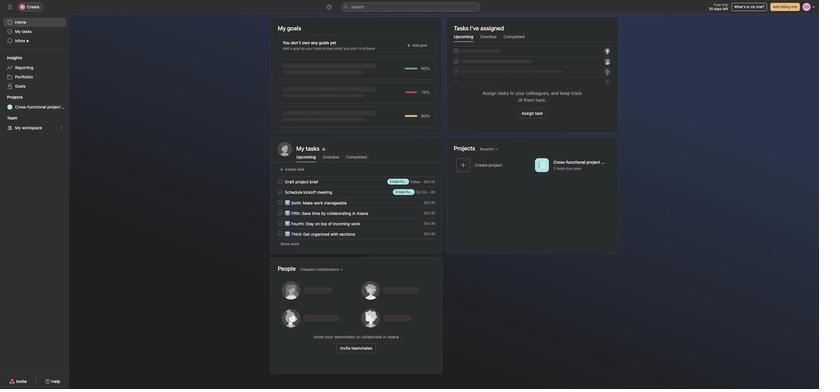 Task type: vqa. For each thing, say whether or not it's contained in the screenshot.
Workflow
no



Task type: locate. For each thing, give the bounding box(es) containing it.
1 vertical spatial of
[[328, 221, 332, 226]]

0 horizontal spatial functional
[[28, 105, 46, 109]]

– right the 24
[[428, 190, 430, 195]]

1 horizontal spatial upcoming
[[454, 34, 474, 39]]

1 horizontal spatial cross-
[[554, 160, 566, 165]]

frequent
[[301, 268, 316, 272]]

2 my from the top
[[15, 125, 21, 130]]

asana
[[357, 211, 368, 216], [388, 335, 399, 340]]

90%
[[421, 66, 430, 71], [421, 114, 430, 118]]

in right collaborate
[[383, 335, 386, 340]]

1 vertical spatial task
[[297, 167, 304, 172]]

0 horizontal spatial add
[[283, 46, 289, 51]]

create inside dropdown button
[[27, 4, 39, 9]]

3 oct 30 from the top
[[424, 221, 435, 226]]

teammates up invite teammates
[[334, 335, 355, 340]]

1 vertical spatial functional
[[566, 160, 586, 165]]

2 oct 30 from the top
[[424, 211, 435, 215]]

2 vertical spatial completed checkbox
[[277, 220, 284, 227]]

functional up soon
[[566, 160, 586, 165]]

what's in my trial? button
[[732, 3, 767, 11]]

invite for invite your teammates to collaborate in asana
[[314, 335, 324, 340]]

cross- inside projects element
[[15, 105, 28, 109]]

to left achieve
[[358, 46, 362, 51]]

plan for cross-functional project plan
[[62, 105, 69, 109]]

0 horizontal spatial your
[[306, 46, 313, 51]]

90% up 75%
[[421, 66, 430, 71]]

upcoming button for the bottommost completed button
[[296, 155, 316, 163]]

add inside add goal button
[[413, 43, 419, 48]]

add inside add billing info button
[[773, 5, 780, 9]]

1 90% from the top
[[421, 66, 430, 71]]

0 horizontal spatial task
[[297, 167, 304, 172]]

2 horizontal spatial plan
[[601, 160, 609, 165]]

projects button
[[0, 94, 23, 100]]

to up invite teammates
[[356, 335, 360, 340]]

soon
[[573, 167, 581, 171]]

functional up teams element
[[28, 105, 46, 109]]

functional
[[28, 105, 46, 109], [566, 160, 586, 165]]

my tasks link
[[296, 145, 435, 153]]

create up draft
[[285, 167, 296, 172]]

task up draft project brief
[[297, 167, 304, 172]]

task down here.
[[535, 111, 543, 116]]

0 vertical spatial completed
[[504, 34, 525, 39]]

Completed checkbox
[[277, 189, 284, 196], [277, 199, 284, 206], [277, 231, 284, 238]]

completed checkbox left 3️⃣
[[277, 231, 284, 238]]

cross- for cross-functional project plan 3 tasks due soon
[[554, 160, 566, 165]]

completed
[[504, 34, 525, 39], [346, 155, 367, 160]]

tasks
[[22, 29, 32, 34], [498, 91, 509, 96], [557, 167, 565, 171]]

inbox link
[[3, 36, 66, 45]]

0 horizontal spatial project
[[47, 105, 60, 109]]

completed image left draft
[[277, 178, 284, 185]]

1 horizontal spatial assign
[[522, 111, 534, 116]]

brief
[[310, 179, 318, 184]]

2 oct 30 button from the top
[[424, 211, 435, 215]]

create
[[27, 4, 39, 9], [285, 167, 296, 172]]

0 vertical spatial –
[[421, 180, 423, 184]]

create project
[[475, 163, 502, 168]]

1 vertical spatial project
[[587, 160, 600, 165]]

1 completed checkbox from the top
[[277, 189, 284, 196]]

1 horizontal spatial tasks
[[498, 91, 509, 96]]

teammates
[[334, 335, 355, 340], [352, 346, 372, 351]]

help
[[51, 379, 60, 384]]

hide sidebar image
[[8, 5, 12, 9]]

left
[[723, 7, 729, 11]]

get
[[303, 232, 310, 237]]

1 vertical spatial invite
[[340, 346, 351, 351]]

goals
[[319, 40, 329, 45]]

overdue button for upcoming button related to the bottommost completed button
[[323, 155, 339, 163]]

1 horizontal spatial overdue button
[[481, 34, 497, 42]]

0 vertical spatial functional
[[28, 105, 46, 109]]

1 vertical spatial upcoming button
[[296, 155, 316, 163]]

task inside 'button'
[[535, 111, 543, 116]]

1 horizontal spatial project
[[295, 179, 309, 184]]

2 horizontal spatial add
[[773, 5, 780, 9]]

them
[[524, 98, 535, 103]]

6️⃣
[[285, 201, 290, 206]]

2 horizontal spatial project
[[587, 160, 600, 165]]

completed checkbox left 4️⃣
[[277, 220, 284, 227]]

1 vertical spatial plan
[[62, 105, 69, 109]]

completed checkbox left 6️⃣ at the left
[[277, 199, 284, 206]]

3 completed image from the top
[[277, 210, 284, 217]]

completed checkbox for 5️⃣
[[277, 210, 284, 217]]

teammates inside 'button'
[[352, 346, 372, 351]]

search list box
[[341, 2, 480, 12]]

tasks inside assign tasks to your colleagues, and keep track of them here.
[[498, 91, 509, 96]]

0 horizontal spatial tasks
[[22, 29, 32, 34]]

0 horizontal spatial assign
[[483, 91, 497, 96]]

2 vertical spatial invite
[[16, 379, 27, 384]]

1 oct 30 from the top
[[424, 201, 435, 205]]

my tasks link
[[3, 27, 66, 36]]

frequent collaborators button
[[298, 266, 346, 274]]

4 oct 30 from the top
[[424, 232, 435, 236]]

1 horizontal spatial –
[[428, 190, 430, 195]]

1 vertical spatial cross-
[[554, 160, 566, 165]]

draft project brief
[[285, 179, 318, 184]]

1 horizontal spatial completed button
[[504, 34, 525, 42]]

oct for 5️⃣ fifth: save time by collaborating in asana
[[424, 211, 430, 215]]

0 horizontal spatial overdue button
[[323, 155, 339, 163]]

project
[[47, 105, 60, 109], [587, 160, 600, 165], [295, 179, 309, 184]]

asana right collaborate
[[388, 335, 399, 340]]

create inside button
[[285, 167, 296, 172]]

1 horizontal spatial goal
[[420, 43, 427, 48]]

search
[[351, 4, 364, 9]]

schedule kickoff meeting
[[285, 190, 332, 195]]

my for my workspace
[[15, 125, 21, 130]]

2 vertical spatial plan
[[601, 160, 609, 165]]

1 vertical spatial –
[[428, 190, 430, 195]]

0 vertical spatial of
[[519, 98, 523, 103]]

goal
[[420, 43, 427, 48], [293, 46, 300, 51]]

functional for cross-functional project plan 3 tasks due soon
[[566, 160, 586, 165]]

to left colleagues,
[[510, 91, 514, 96]]

completed image left 6️⃣ at the left
[[277, 199, 284, 206]]

2 vertical spatial your
[[325, 335, 333, 340]]

project inside cross-functional project plan link
[[47, 105, 60, 109]]

my inside the global element
[[15, 29, 21, 34]]

0 horizontal spatial work
[[314, 201, 323, 206]]

1 vertical spatial assign
[[522, 111, 534, 116]]

30 for 6️⃣ sixth: make work manageable
[[431, 201, 435, 205]]

plan inside projects element
[[62, 105, 69, 109]]

home link
[[3, 18, 66, 27]]

2 completed image from the top
[[277, 199, 284, 206]]

cross- up the 3 on the right top of page
[[554, 160, 566, 165]]

tasks
[[454, 25, 469, 32]]

1 horizontal spatial task
[[535, 111, 543, 116]]

0 vertical spatial in
[[747, 5, 750, 9]]

work right make
[[314, 201, 323, 206]]

upcoming button down tasks
[[454, 34, 474, 42]]

3 completed checkbox from the top
[[277, 231, 284, 238]]

– right today
[[421, 180, 423, 184]]

asana right collaborating
[[357, 211, 368, 216]]

30 for 3️⃣ third: get organized with sections
[[431, 232, 435, 236]]

completed button down i've assigned at the right top
[[504, 34, 525, 42]]

1 vertical spatial upcoming
[[296, 155, 316, 160]]

1 vertical spatial create
[[285, 167, 296, 172]]

achieve
[[363, 46, 375, 51]]

completed image for 3️⃣
[[277, 231, 284, 238]]

add billing info button
[[771, 3, 800, 11]]

oct 30 button
[[424, 201, 435, 205], [424, 211, 435, 215], [424, 221, 435, 226], [424, 232, 435, 236]]

tasks for assign
[[498, 91, 509, 96]]

completed image
[[277, 178, 284, 185], [277, 199, 284, 206], [277, 210, 284, 217], [277, 220, 284, 227], [277, 231, 284, 238]]

2 90% from the top
[[421, 114, 430, 118]]

1 vertical spatial completed checkbox
[[277, 210, 284, 217]]

my down team
[[15, 125, 21, 130]]

invite for invite teammates
[[340, 346, 351, 351]]

3️⃣ third: get organized with sections
[[285, 232, 355, 237]]

work up sections
[[351, 221, 360, 226]]

1 horizontal spatial upcoming button
[[454, 34, 474, 42]]

create task button
[[278, 166, 306, 174]]

0 vertical spatial tasks
[[22, 29, 32, 34]]

1 vertical spatial work
[[351, 221, 360, 226]]

of right the top
[[328, 221, 332, 226]]

1 horizontal spatial add
[[413, 43, 419, 48]]

3 oct 30 button from the top
[[424, 221, 435, 226]]

completed checkbox for 4️⃣
[[277, 220, 284, 227]]

in left my
[[747, 5, 750, 9]]

1 horizontal spatial projects
[[454, 145, 475, 152]]

1 vertical spatial your
[[516, 91, 525, 96]]

1 oct 30 button from the top
[[424, 201, 435, 205]]

1 horizontal spatial invite
[[314, 335, 324, 340]]

create for create
[[27, 4, 39, 9]]

2 vertical spatial to
[[356, 335, 360, 340]]

cross-
[[15, 105, 28, 109], [554, 160, 566, 165]]

0 vertical spatial teammates
[[334, 335, 355, 340]]

projects
[[7, 95, 23, 100], [454, 145, 475, 152]]

cross- inside cross-functional project plan 3 tasks due soon
[[554, 160, 566, 165]]

invite inside 'button'
[[340, 346, 351, 351]]

completed down "my tasks" link
[[346, 155, 367, 160]]

completed checkbox left 5️⃣
[[277, 210, 284, 217]]

0 vertical spatial upcoming
[[454, 34, 474, 39]]

0 vertical spatial 90%
[[421, 66, 430, 71]]

projects down goals
[[7, 95, 23, 100]]

0 horizontal spatial cross-
[[15, 105, 28, 109]]

task inside button
[[297, 167, 304, 172]]

upcoming
[[454, 34, 474, 39], [296, 155, 316, 160]]

2 vertical spatial project
[[295, 179, 309, 184]]

days
[[715, 7, 722, 11]]

0 horizontal spatial upcoming
[[296, 155, 316, 160]]

create up home link
[[27, 4, 39, 9]]

add
[[773, 5, 780, 9], [413, 43, 419, 48], [283, 46, 289, 51]]

0 horizontal spatial in
[[352, 211, 356, 216]]

oct 30 for 4️⃣ fourth: stay on top of incoming work
[[424, 221, 435, 226]]

fifth:
[[291, 211, 301, 216]]

assign task
[[522, 111, 543, 116]]

my tasks
[[296, 145, 320, 152]]

track
[[572, 91, 582, 96]]

my workspace link
[[3, 123, 66, 133]]

1 vertical spatial my
[[15, 125, 21, 130]]

completed checkbox left the schedule
[[277, 189, 284, 196]]

of left them
[[519, 98, 523, 103]]

1 horizontal spatial asana
[[388, 335, 399, 340]]

of
[[519, 98, 523, 103], [328, 221, 332, 226]]

cross- for cross-functional project plan
[[15, 105, 28, 109]]

teams element
[[0, 113, 70, 134]]

create for create task
[[285, 167, 296, 172]]

90% down 75%
[[421, 114, 430, 118]]

help button
[[42, 377, 64, 387]]

2 completed checkbox from the top
[[277, 199, 284, 206]]

0 horizontal spatial upcoming button
[[296, 155, 316, 163]]

my up inbox
[[15, 29, 21, 34]]

assign inside assign tasks to your colleagues, and keep track of them here.
[[483, 91, 497, 96]]

see details, my workspace image
[[60, 126, 63, 130]]

insights element
[[0, 53, 70, 92]]

5 completed image from the top
[[277, 231, 284, 238]]

your inside assign tasks to your colleagues, and keep track of them here.
[[516, 91, 525, 96]]

30 inside free trial 30 days left
[[709, 7, 714, 11]]

task for create task
[[297, 167, 304, 172]]

1 horizontal spatial functional
[[566, 160, 586, 165]]

today – oct 25
[[410, 180, 435, 184]]

inbox
[[15, 38, 25, 43]]

0 horizontal spatial create
[[27, 4, 39, 9]]

draft
[[285, 179, 294, 184]]

upcoming down my tasks
[[296, 155, 316, 160]]

add profile photo image
[[278, 143, 292, 156]]

0 vertical spatial your
[[306, 46, 313, 51]]

functional for cross-functional project plan
[[28, 105, 46, 109]]

completed for topmost completed button
[[504, 34, 525, 39]]

and
[[551, 91, 559, 96]]

to inside you don't own any goals yet add a goal so your team knows what you plan to achieve
[[358, 46, 362, 51]]

plan inside cross-functional project plan 3 tasks due soon
[[601, 160, 609, 165]]

3 completed checkbox from the top
[[277, 220, 284, 227]]

assign inside 'button'
[[522, 111, 534, 116]]

oct
[[424, 180, 430, 184], [416, 190, 422, 195], [424, 201, 430, 205], [424, 211, 430, 215], [424, 221, 430, 226], [424, 232, 430, 236]]

0 vertical spatial completed checkbox
[[277, 178, 284, 185]]

1 completed image from the top
[[277, 178, 284, 185]]

1 vertical spatial to
[[510, 91, 514, 96]]

2 horizontal spatial in
[[747, 5, 750, 9]]

4 oct 30 button from the top
[[424, 232, 435, 236]]

completed checkbox left draft
[[277, 178, 284, 185]]

kickoff
[[303, 190, 316, 195]]

0 horizontal spatial plan
[[62, 105, 69, 109]]

completed button down "my tasks" link
[[346, 155, 367, 163]]

invite teammates
[[340, 346, 372, 351]]

overdue button for topmost completed button upcoming button
[[481, 34, 497, 42]]

0 vertical spatial task
[[535, 111, 543, 116]]

completed image left 3️⃣
[[277, 231, 284, 238]]

2 vertical spatial completed checkbox
[[277, 231, 284, 238]]

0 horizontal spatial completed button
[[346, 155, 367, 163]]

0 vertical spatial overdue button
[[481, 34, 497, 42]]

completed image left 4️⃣
[[277, 220, 284, 227]]

2 completed checkbox from the top
[[277, 210, 284, 217]]

1 vertical spatial teammates
[[352, 346, 372, 351]]

0 vertical spatial completed button
[[504, 34, 525, 42]]

goals
[[15, 84, 26, 89]]

0 horizontal spatial completed
[[346, 155, 367, 160]]

1 horizontal spatial of
[[519, 98, 523, 103]]

0 vertical spatial assign
[[483, 91, 497, 96]]

my inside teams element
[[15, 125, 21, 130]]

30 for 4️⃣ fourth: stay on top of incoming work
[[431, 221, 435, 226]]

0 vertical spatial to
[[358, 46, 362, 51]]

insights button
[[0, 55, 22, 61]]

task
[[535, 111, 543, 116], [297, 167, 304, 172]]

1 completed checkbox from the top
[[277, 178, 284, 185]]

top
[[321, 221, 327, 226]]

Completed checkbox
[[277, 178, 284, 185], [277, 210, 284, 217], [277, 220, 284, 227]]

cross- down 'projects' dropdown button
[[15, 105, 28, 109]]

upcoming button down my tasks
[[296, 155, 316, 163]]

overdue
[[481, 34, 497, 39], [323, 155, 339, 160]]

frequent collaborators
[[301, 268, 339, 272]]

invite
[[314, 335, 324, 340], [340, 346, 351, 351], [16, 379, 27, 384]]

2 horizontal spatial tasks
[[557, 167, 565, 171]]

0 vertical spatial projects
[[7, 95, 23, 100]]

0 vertical spatial asana
[[357, 211, 368, 216]]

task for assign task
[[535, 111, 543, 116]]

projects left recents
[[454, 145, 475, 152]]

project inside cross-functional project plan 3 tasks due soon
[[587, 160, 600, 165]]

your
[[306, 46, 313, 51], [516, 91, 525, 96], [325, 335, 333, 340]]

0 horizontal spatial invite
[[16, 379, 27, 384]]

tasks inside the global element
[[22, 29, 32, 34]]

1 horizontal spatial plan
[[351, 46, 357, 51]]

in right collaborating
[[352, 211, 356, 216]]

completed image for 5️⃣
[[277, 210, 284, 217]]

5️⃣
[[285, 211, 290, 216]]

4 completed image from the top
[[277, 220, 284, 227]]

functional inside projects element
[[28, 105, 46, 109]]

work
[[314, 201, 323, 206], [351, 221, 360, 226]]

oct for 4️⃣ fourth: stay on top of incoming work
[[424, 221, 430, 226]]

upcoming down tasks
[[454, 34, 474, 39]]

2 vertical spatial in
[[383, 335, 386, 340]]

2 vertical spatial tasks
[[557, 167, 565, 171]]

time
[[312, 211, 320, 216]]

don't
[[291, 40, 301, 45]]

invite inside button
[[16, 379, 27, 384]]

own
[[302, 40, 310, 45]]

completed image left 5️⃣
[[277, 210, 284, 217]]

1 my from the top
[[15, 29, 21, 34]]

1 vertical spatial 90%
[[421, 114, 430, 118]]

0 horizontal spatial overdue
[[323, 155, 339, 160]]

24
[[423, 190, 427, 195]]

add billing info
[[773, 5, 798, 9]]

completed down i've assigned at the right top
[[504, 34, 525, 39]]

1 vertical spatial overdue button
[[323, 155, 339, 163]]

teammates down invite your teammates to collaborate in asana
[[352, 346, 372, 351]]

0 vertical spatial upcoming button
[[454, 34, 474, 42]]

1 horizontal spatial overdue
[[481, 34, 497, 39]]

recents
[[480, 147, 494, 151]]

to
[[358, 46, 362, 51], [510, 91, 514, 96], [356, 335, 360, 340]]

functional inside cross-functional project plan 3 tasks due soon
[[566, 160, 586, 165]]

cross-functional project plan
[[15, 105, 69, 109]]

plan for cross-functional project plan 3 tasks due soon
[[601, 160, 609, 165]]

0 vertical spatial overdue
[[481, 34, 497, 39]]

assign for assign task
[[522, 111, 534, 116]]

0 horizontal spatial projects
[[7, 95, 23, 100]]

2 horizontal spatial invite
[[340, 346, 351, 351]]



Task type: describe. For each thing, give the bounding box(es) containing it.
reporting link
[[3, 63, 66, 72]]

trial?
[[757, 5, 765, 9]]

75%
[[422, 90, 430, 95]]

4️⃣
[[285, 221, 290, 226]]

tasks inside cross-functional project plan 3 tasks due soon
[[557, 167, 565, 171]]

1 vertical spatial asana
[[388, 335, 399, 340]]

0 horizontal spatial of
[[328, 221, 332, 226]]

my for my tasks
[[15, 29, 21, 34]]

portfolios link
[[3, 72, 66, 82]]

1 vertical spatial projects
[[454, 145, 475, 152]]

you don't own any goals yet add a goal so your team knows what you plan to achieve
[[283, 40, 375, 51]]

with
[[331, 232, 338, 237]]

tasks for my
[[22, 29, 32, 34]]

so
[[301, 46, 305, 51]]

add goal button
[[404, 41, 430, 50]]

people
[[278, 265, 296, 272]]

add for add goal
[[413, 43, 419, 48]]

assign task button
[[518, 108, 547, 119]]

my workspace
[[15, 125, 42, 130]]

oct for 3️⃣ third: get organized with sections
[[424, 232, 430, 236]]

overdue for upcoming button related to the bottommost completed button overdue button
[[323, 155, 339, 160]]

invite teammates button
[[337, 344, 376, 354]]

projects inside dropdown button
[[7, 95, 23, 100]]

create task
[[285, 167, 304, 172]]

26
[[431, 190, 435, 195]]

completed image for 4️⃣
[[277, 220, 284, 227]]

fourth:
[[291, 221, 305, 226]]

oct 30 for 3️⃣ third: get organized with sections
[[424, 232, 435, 236]]

completed image for 6️⃣
[[277, 199, 284, 206]]

i've assigned
[[470, 25, 504, 32]]

here.
[[536, 98, 547, 103]]

assign for assign tasks to your colleagues, and keep track of them here.
[[483, 91, 497, 96]]

invite your teammates to collaborate in asana
[[314, 335, 399, 340]]

completed checkbox for schedule
[[277, 189, 284, 196]]

0 vertical spatial work
[[314, 201, 323, 206]]

1 horizontal spatial work
[[351, 221, 360, 226]]

meeting
[[317, 190, 332, 195]]

add inside you don't own any goals yet add a goal so your team knows what you plan to achieve
[[283, 46, 289, 51]]

project for cross-functional project plan
[[47, 105, 60, 109]]

home
[[15, 20, 26, 25]]

my tasks
[[15, 29, 32, 34]]

30 for 5️⃣ fifth: save time by collaborating in asana
[[431, 211, 435, 215]]

oct 30 button for 4️⃣ fourth: stay on top of incoming work
[[424, 221, 435, 226]]

add for add billing info
[[773, 5, 780, 9]]

of inside assign tasks to your colleagues, and keep track of them here.
[[519, 98, 523, 103]]

completed checkbox for draft
[[277, 178, 284, 185]]

4️⃣ fourth: stay on top of incoming work
[[285, 221, 360, 226]]

your inside you don't own any goals yet add a goal so your team knows what you plan to achieve
[[306, 46, 313, 51]]

free
[[714, 3, 721, 7]]

assign tasks to your colleagues, and keep track of them here.
[[483, 91, 582, 103]]

projects element
[[0, 92, 70, 113]]

create button
[[17, 2, 43, 12]]

1 vertical spatial in
[[352, 211, 356, 216]]

25
[[431, 180, 435, 184]]

0 horizontal spatial asana
[[357, 211, 368, 216]]

6️⃣ sixth: make work manageable
[[285, 201, 347, 206]]

completed image for draft
[[277, 178, 284, 185]]

knows
[[323, 46, 334, 51]]

keep
[[560, 91, 570, 96]]

save
[[302, 211, 311, 216]]

billing
[[781, 5, 791, 9]]

invite button
[[6, 377, 30, 387]]

plan inside you don't own any goals yet add a goal so your team knows what you plan to achieve
[[351, 46, 357, 51]]

collaborating
[[327, 211, 351, 216]]

what
[[335, 46, 343, 51]]

show more button
[[278, 240, 302, 249]]

goal inside you don't own any goals yet add a goal so your team knows what you plan to achieve
[[293, 46, 300, 51]]

oct 30 for 5️⃣ fifth: save time by collaborating in asana
[[424, 211, 435, 215]]

reporting
[[15, 65, 33, 70]]

tasks i've assigned
[[454, 25, 504, 32]]

oct 30 button for 6️⃣ sixth: make work manageable
[[424, 201, 435, 205]]

show
[[281, 242, 290, 247]]

goal inside button
[[420, 43, 427, 48]]

insights
[[7, 55, 22, 60]]

team
[[314, 46, 322, 51]]

free trial 30 days left
[[709, 3, 729, 11]]

show more
[[281, 242, 299, 247]]

colleagues,
[[526, 91, 550, 96]]

stay
[[306, 221, 314, 226]]

3️⃣
[[285, 232, 290, 237]]

global element
[[0, 14, 70, 49]]

you
[[283, 40, 290, 45]]

goals link
[[3, 82, 66, 91]]

oct 30 for 6️⃣ sixth: make work manageable
[[424, 201, 435, 205]]

to inside assign tasks to your colleagues, and keep track of them here.
[[510, 91, 514, 96]]

completed checkbox for 3️⃣
[[277, 231, 284, 238]]

recents button
[[478, 145, 501, 153]]

a
[[290, 46, 292, 51]]

overdue for overdue button associated with topmost completed button upcoming button
[[481, 34, 497, 39]]

sections
[[339, 232, 355, 237]]

by
[[321, 211, 326, 216]]

completed image
[[277, 189, 284, 196]]

what's
[[735, 5, 746, 9]]

manageable
[[324, 201, 347, 206]]

0 horizontal spatial –
[[421, 180, 423, 184]]

more
[[291, 242, 299, 247]]

in inside button
[[747, 5, 750, 9]]

yet
[[330, 40, 336, 45]]

completed checkbox for 6️⃣
[[277, 199, 284, 206]]

5️⃣ fifth: save time by collaborating in asana
[[285, 211, 368, 216]]

collaborate
[[361, 335, 382, 340]]

list image
[[539, 162, 545, 169]]

create project link
[[454, 156, 533, 175]]

oct 30 button for 3️⃣ third: get organized with sections
[[424, 232, 435, 236]]

portfolios
[[15, 74, 33, 79]]

team
[[7, 116, 17, 121]]

my
[[751, 5, 756, 9]]

due
[[566, 167, 572, 171]]

collaborators
[[317, 268, 339, 272]]

cross-functional project plan 3 tasks due soon
[[554, 160, 609, 171]]

you
[[344, 46, 350, 51]]

oct for 6️⃣ sixth: make work manageable
[[424, 201, 430, 205]]

incoming
[[333, 221, 350, 226]]

1 horizontal spatial your
[[325, 335, 333, 340]]

1 vertical spatial completed button
[[346, 155, 367, 163]]

make
[[303, 201, 313, 206]]

upcoming button for topmost completed button
[[454, 34, 474, 42]]

trial
[[722, 3, 729, 7]]

any
[[311, 40, 318, 45]]

schedule
[[285, 190, 302, 195]]

history image
[[327, 5, 332, 9]]

completed for the bottommost completed button
[[346, 155, 367, 160]]

oct 30 button for 5️⃣ fifth: save time by collaborating in asana
[[424, 211, 435, 215]]

project for cross-functional project plan 3 tasks due soon
[[587, 160, 600, 165]]

oct 24 – 26
[[416, 190, 435, 195]]

what's in my trial?
[[735, 5, 765, 9]]

add goal
[[413, 43, 427, 48]]



